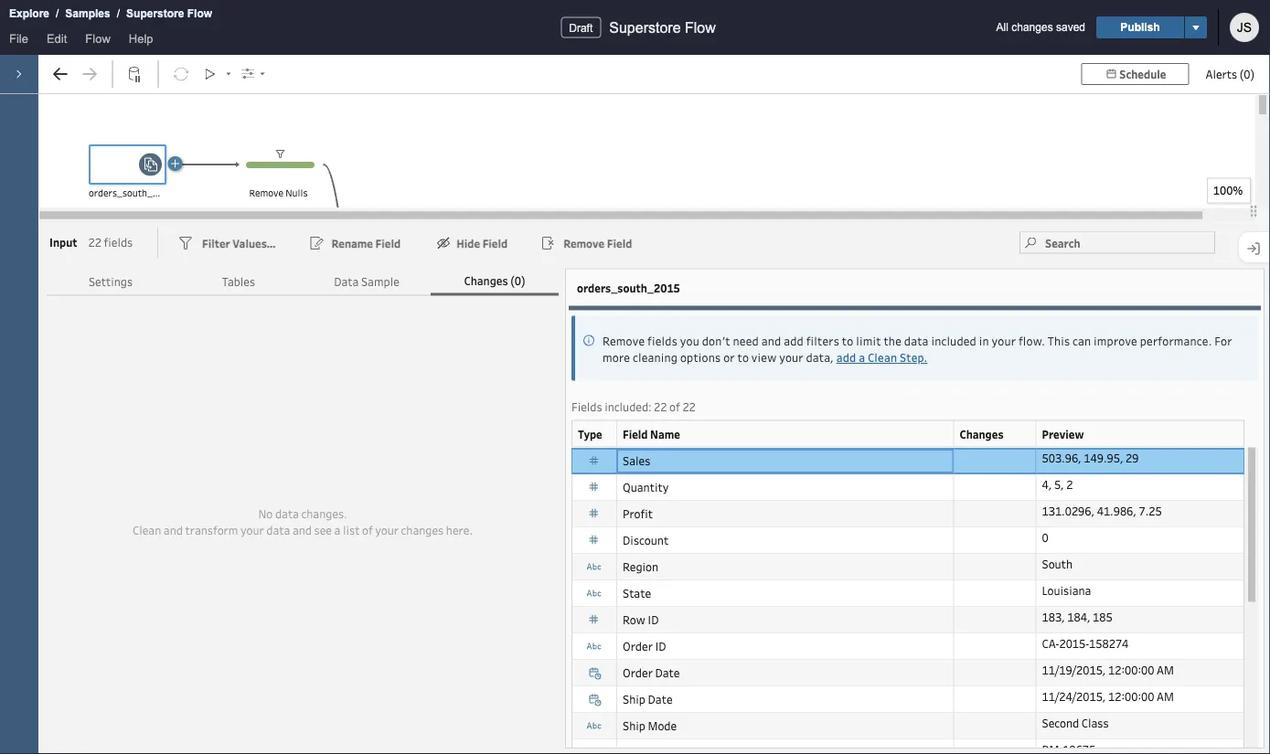 Task type: locate. For each thing, give the bounding box(es) containing it.
of
[[670, 399, 680, 414], [362, 523, 373, 538]]

sales
[[623, 453, 651, 468]]

1 cell from the top
[[955, 501, 1037, 527]]

of up name
[[670, 399, 680, 414]]

cell left louisiana
[[955, 580, 1037, 607]]

am down 11/19/2015, 12:00:00 am
[[1157, 689, 1174, 704]]

ship
[[623, 692, 646, 707], [623, 718, 646, 733]]

1 ship from the top
[[623, 692, 646, 707]]

1 horizontal spatial /
[[117, 7, 120, 20]]

cleaning
[[633, 350, 678, 366]]

and left transform
[[164, 523, 183, 538]]

503.96,
[[1042, 450, 1082, 465]]

22
[[88, 235, 101, 250], [654, 399, 667, 414], [683, 399, 696, 414]]

1 vertical spatial to
[[738, 350, 749, 366]]

0 vertical spatial fields
[[104, 235, 133, 250]]

22 down options
[[683, 399, 696, 414]]

changes
[[464, 273, 508, 288], [960, 427, 1004, 441]]

a down limit
[[859, 350, 866, 366]]

superstore
[[126, 7, 184, 20], [609, 19, 681, 36]]

11/19/2015, 12:00:00 am
[[1042, 662, 1174, 677]]

see
[[314, 523, 332, 538]]

22 up name
[[654, 399, 667, 414]]

7 row from the top
[[572, 606, 1245, 634]]

a inside no data changes. clean and transform your data and see a list of your changes here.
[[334, 523, 341, 538]]

and
[[762, 334, 782, 349], [164, 523, 183, 538], [293, 523, 312, 538]]

2 row from the top
[[572, 473, 1245, 501]]

0 vertical spatial add
[[784, 334, 804, 349]]

order down row id
[[623, 639, 653, 654]]

ship for ship date
[[623, 692, 646, 707]]

add right data,
[[837, 350, 857, 366]]

1 vertical spatial ship
[[623, 718, 646, 733]]

/ up 'edit'
[[56, 7, 59, 20]]

grid containing 503.96, 149.95, 29
[[572, 420, 1259, 755]]

order for order id
[[623, 639, 653, 654]]

superstore right draft
[[609, 19, 681, 36]]

ship for ship mode
[[623, 718, 646, 733]]

and up view
[[762, 334, 782, 349]]

2
[[1067, 477, 1073, 492]]

changes.
[[301, 507, 347, 522]]

clean left transform
[[133, 523, 161, 538]]

cell left 183,
[[955, 607, 1037, 634]]

fields for remove
[[648, 334, 678, 349]]

1 vertical spatial order
[[623, 665, 653, 680]]

step.
[[900, 350, 928, 366]]

cell for ca-2015-158274
[[955, 634, 1037, 660]]

ship up ship mode
[[623, 692, 646, 707]]

0 horizontal spatial of
[[362, 523, 373, 538]]

5 row from the top
[[572, 553, 1245, 580]]

changes right all
[[1012, 21, 1053, 33]]

11 row from the top
[[572, 712, 1245, 740]]

11/24/2015,
[[1042, 689, 1106, 704]]

1 horizontal spatial changes
[[960, 427, 1004, 441]]

131.0296,
[[1042, 503, 1095, 518]]

this
[[1048, 334, 1070, 349]]

1 vertical spatial a
[[334, 523, 341, 538]]

cell
[[955, 501, 1037, 527], [955, 580, 1037, 607], [955, 607, 1037, 634], [955, 634, 1037, 660], [955, 687, 1037, 713]]

to left limit
[[842, 334, 854, 349]]

remove "sales" image
[[893, 452, 912, 471]]

1 vertical spatial fields
[[648, 334, 678, 349]]

0 horizontal spatial orders_south_2015
[[89, 187, 175, 199]]

1 horizontal spatial changes
[[1012, 21, 1053, 33]]

changes for changes
[[960, 427, 1004, 441]]

remove up more
[[603, 334, 645, 349]]

nulls
[[286, 187, 308, 199]]

0 vertical spatial order
[[623, 639, 653, 654]]

0 horizontal spatial (0)
[[511, 273, 525, 288]]

fields for 22
[[104, 235, 133, 250]]

1 vertical spatial remove
[[603, 334, 645, 349]]

Search text field
[[1020, 232, 1216, 254]]

remove nulls
[[249, 187, 308, 199]]

12:00:00 for 11/24/2015,
[[1109, 689, 1155, 704]]

to right or
[[738, 350, 749, 366]]

changes left here. at the bottom left of page
[[401, 523, 444, 538]]

1 vertical spatial clean
[[133, 523, 161, 538]]

id for row id
[[648, 612, 659, 627]]

data right no
[[275, 507, 299, 522]]

1 12:00:00 from the top
[[1109, 662, 1155, 677]]

1 am from the top
[[1157, 662, 1174, 677]]

1 vertical spatial add
[[837, 350, 857, 366]]

0 vertical spatial changes
[[1012, 21, 1053, 33]]

remove left nulls
[[249, 187, 284, 199]]

orders_south_2015 up info icon
[[577, 280, 680, 295]]

performance.
[[1140, 334, 1212, 349]]

region
[[623, 559, 659, 574]]

1 row from the top
[[572, 448, 1245, 474]]

field
[[623, 427, 648, 441]]

0 horizontal spatial changes
[[401, 523, 444, 538]]

0 horizontal spatial 22
[[88, 235, 101, 250]]

type
[[578, 427, 603, 441]]

1 horizontal spatial 22
[[654, 399, 667, 414]]

1 vertical spatial changes
[[960, 427, 1004, 441]]

your right list
[[375, 523, 399, 538]]

don't
[[702, 334, 731, 349]]

help
[[129, 32, 153, 45]]

list
[[343, 523, 360, 538]]

1 vertical spatial id
[[655, 639, 667, 654]]

0 vertical spatial ship
[[623, 692, 646, 707]]

cell left 131.0296,
[[955, 501, 1037, 527]]

remove fields you don't need and add filters to limit the data included in your flow.
[[603, 334, 1048, 349]]

order down order id
[[623, 665, 653, 680]]

183,
[[1042, 609, 1065, 624]]

fields up settings
[[104, 235, 133, 250]]

1 horizontal spatial orders_south_2015
[[577, 280, 680, 295]]

3 row from the top
[[572, 500, 1245, 527]]

edit
[[47, 32, 67, 45]]

0 vertical spatial clean
[[868, 350, 898, 366]]

2 vertical spatial data
[[266, 523, 290, 538]]

ca-2015-158274
[[1042, 636, 1129, 651]]

(0)
[[1240, 66, 1255, 81], [511, 273, 525, 288]]

row containing 183, 184, 185
[[572, 606, 1245, 634]]

1 horizontal spatial fields
[[648, 334, 678, 349]]

9 row from the top
[[572, 659, 1245, 687]]

8 row from the top
[[572, 633, 1245, 660]]

1 horizontal spatial add
[[837, 350, 857, 366]]

1 vertical spatial date
[[648, 692, 673, 707]]

add left filters
[[784, 334, 804, 349]]

js button
[[1230, 13, 1260, 42]]

id right row on the bottom
[[648, 612, 659, 627]]

0 vertical spatial a
[[859, 350, 866, 366]]

clean
[[868, 350, 898, 366], [133, 523, 161, 538]]

date for order date
[[655, 665, 680, 680]]

publish
[[1121, 21, 1160, 33]]

to
[[842, 334, 854, 349], [738, 350, 749, 366]]

date for ship date
[[648, 692, 673, 707]]

4,
[[1042, 477, 1052, 492]]

row
[[572, 448, 1245, 474], [572, 473, 1245, 501], [572, 500, 1245, 527], [572, 527, 1245, 554], [572, 553, 1245, 580], [572, 580, 1245, 607], [572, 606, 1245, 634], [572, 633, 1245, 660], [572, 659, 1245, 687], [572, 686, 1245, 713], [572, 712, 1245, 740], [572, 739, 1245, 755]]

/ right samples
[[117, 7, 120, 20]]

/
[[56, 7, 59, 20], [117, 7, 120, 20]]

12:00:00 for 11/19/2015,
[[1109, 662, 1155, 677]]

need
[[733, 334, 759, 349]]

0 horizontal spatial clean
[[133, 523, 161, 538]]

0 vertical spatial id
[[648, 612, 659, 627]]

or
[[724, 350, 735, 366]]

5 cell from the top
[[955, 687, 1037, 713]]

6 row from the top
[[572, 580, 1245, 607]]

a left list
[[334, 523, 341, 538]]

data up step.
[[904, 334, 929, 349]]

clean down the
[[868, 350, 898, 366]]

0 horizontal spatial to
[[738, 350, 749, 366]]

0 horizontal spatial a
[[334, 523, 341, 538]]

remove
[[249, 187, 284, 199], [603, 334, 645, 349]]

fields up cleaning
[[648, 334, 678, 349]]

date up ship date
[[655, 665, 680, 680]]

superstore up help
[[126, 7, 184, 20]]

row containing 11/24/2015, 12:00:00 am
[[572, 686, 1245, 713]]

of inside no data changes. clean and transform your data and see a list of your changes here.
[[362, 523, 373, 538]]

12:00:00 down 11/19/2015, 12:00:00 am
[[1109, 689, 1155, 704]]

id
[[648, 612, 659, 627], [655, 639, 667, 654]]

flow
[[187, 7, 212, 20], [685, 19, 716, 36], [85, 32, 111, 45]]

0 horizontal spatial flow
[[85, 32, 111, 45]]

add
[[784, 334, 804, 349], [837, 350, 857, 366]]

view
[[752, 350, 777, 366]]

0 horizontal spatial /
[[56, 7, 59, 20]]

js
[[1237, 20, 1252, 34]]

grid
[[572, 420, 1259, 755]]

0 vertical spatial orders_south_2015
[[89, 187, 175, 199]]

10 row from the top
[[572, 686, 1245, 713]]

flow.
[[1019, 334, 1046, 349]]

1 vertical spatial am
[[1157, 689, 1174, 704]]

am up 11/24/2015, 12:00:00 am
[[1157, 662, 1174, 677]]

2 ship from the top
[[623, 718, 646, 733]]

your inside "this can improve performance. for more cleaning options or to view your data,"
[[779, 350, 804, 366]]

183, 184, 185
[[1042, 609, 1113, 624]]

flow button
[[76, 28, 120, 55]]

am
[[1157, 662, 1174, 677], [1157, 689, 1174, 704]]

of right list
[[362, 523, 373, 538]]

0 horizontal spatial fields
[[104, 235, 133, 250]]

0 vertical spatial changes
[[464, 273, 508, 288]]

2 / from the left
[[117, 7, 120, 20]]

0 horizontal spatial add
[[784, 334, 804, 349]]

0 vertical spatial (0)
[[1240, 66, 1255, 81]]

cell for 11/24/2015, 12:00:00 am
[[955, 687, 1037, 713]]

(0) for alerts (0)
[[1240, 66, 1255, 81]]

22 fields
[[88, 235, 133, 250]]

preview
[[1042, 427, 1084, 441]]

3 cell from the top
[[955, 607, 1037, 634]]

samples
[[65, 7, 110, 20]]

your
[[992, 334, 1016, 349], [779, 350, 804, 366], [240, 523, 264, 538], [375, 523, 399, 538]]

you
[[680, 334, 700, 349]]

0 vertical spatial 12:00:00
[[1109, 662, 1155, 677]]

your right view
[[779, 350, 804, 366]]

superstore flow link
[[125, 5, 213, 23]]

row group
[[572, 448, 1245, 755]]

changes
[[1012, 21, 1053, 33], [401, 523, 444, 538]]

1 horizontal spatial superstore
[[609, 19, 681, 36]]

2 am from the top
[[1157, 689, 1174, 704]]

ship left mode
[[623, 718, 646, 733]]

4 row from the top
[[572, 527, 1245, 554]]

row containing ca-2015-158274
[[572, 633, 1245, 660]]

1 vertical spatial of
[[362, 523, 373, 538]]

0 vertical spatial date
[[655, 665, 680, 680]]

2 12:00:00 from the top
[[1109, 689, 1155, 704]]

changes (0)
[[464, 273, 525, 288]]

0 horizontal spatial remove
[[249, 187, 284, 199]]

12:00:00 down 158274
[[1109, 662, 1155, 677]]

1 vertical spatial changes
[[401, 523, 444, 538]]

2 order from the top
[[623, 665, 653, 680]]

second class
[[1042, 715, 1109, 730]]

4 cell from the top
[[955, 634, 1037, 660]]

1 horizontal spatial of
[[670, 399, 680, 414]]

cell left ca-
[[955, 634, 1037, 660]]

orders_south_2015 up 22 fields at left
[[89, 187, 175, 199]]

alerts (0)
[[1206, 66, 1255, 81]]

0 vertical spatial am
[[1157, 662, 1174, 677]]

1 horizontal spatial (0)
[[1240, 66, 1255, 81]]

1 horizontal spatial clean
[[868, 350, 898, 366]]

1 vertical spatial 12:00:00
[[1109, 689, 1155, 704]]

1 vertical spatial (0)
[[511, 273, 525, 288]]

1 horizontal spatial remove
[[603, 334, 645, 349]]

id up order date
[[655, 639, 667, 654]]

1 order from the top
[[623, 639, 653, 654]]

louisiana
[[1042, 583, 1092, 598]]

184,
[[1068, 609, 1091, 624]]

and left the see on the bottom
[[293, 523, 312, 538]]

cell left "11/24/2015,"
[[955, 687, 1037, 713]]

data
[[904, 334, 929, 349], [275, 507, 299, 522], [266, 523, 290, 538]]

0 vertical spatial remove
[[249, 187, 284, 199]]

2 cell from the top
[[955, 580, 1037, 607]]

data down no
[[266, 523, 290, 538]]

0 vertical spatial to
[[842, 334, 854, 349]]

1 vertical spatial orders_south_2015
[[577, 280, 680, 295]]

date up mode
[[648, 692, 673, 707]]

22 right input
[[88, 235, 101, 250]]

0 horizontal spatial changes
[[464, 273, 508, 288]]



Task type: vqa. For each thing, say whether or not it's contained in the screenshot.
"0-"
no



Task type: describe. For each thing, give the bounding box(es) containing it.
filters
[[806, 334, 840, 349]]

remove for remove nulls
[[249, 187, 284, 199]]

row containing 503.96, 149.95, 29
[[572, 448, 1245, 474]]

draft
[[569, 21, 593, 34]]

cell for 183, 184, 185
[[955, 607, 1037, 634]]

for
[[1215, 334, 1233, 349]]

no
[[258, 507, 273, 522]]

second
[[1042, 715, 1080, 730]]

class
[[1082, 715, 1109, 730]]

am for 11/24/2015, 12:00:00 am
[[1157, 689, 1174, 704]]

changes inside no data changes. clean and transform your data and see a list of your changes here.
[[401, 523, 444, 538]]

sample
[[361, 274, 400, 289]]

cell for 131.0296, 41.986, 7.25
[[955, 501, 1037, 527]]

changes for changes (0)
[[464, 273, 508, 288]]

1 horizontal spatial flow
[[187, 7, 212, 20]]

options
[[680, 350, 721, 366]]

south
[[1042, 556, 1073, 571]]

2 horizontal spatial and
[[762, 334, 782, 349]]

your down no
[[240, 523, 264, 538]]

mode
[[648, 718, 677, 733]]

settings
[[89, 274, 133, 289]]

1 vertical spatial data
[[275, 507, 299, 522]]

saved
[[1056, 21, 1086, 33]]

all
[[997, 21, 1009, 33]]

profit
[[623, 506, 653, 521]]

row containing 0
[[572, 527, 1245, 554]]

add a clean step.
[[837, 350, 928, 366]]

0
[[1042, 530, 1049, 545]]

data,
[[806, 350, 834, 366]]

2015-
[[1060, 636, 1090, 651]]

(0) for changes (0)
[[511, 273, 525, 288]]

row containing 131.0296, 41.986, 7.25
[[572, 500, 1245, 527]]

0 vertical spatial data
[[904, 334, 929, 349]]

discount
[[623, 532, 669, 548]]

schedule
[[1120, 67, 1167, 81]]

name
[[650, 427, 681, 441]]

edit button
[[37, 28, 76, 55]]

12 row from the top
[[572, 739, 1245, 755]]

schedule button
[[1082, 63, 1190, 85]]

flow inside 'popup button'
[[85, 32, 111, 45]]

transform
[[185, 523, 238, 538]]

158274
[[1089, 636, 1129, 651]]

7.25
[[1139, 503, 1162, 518]]

data sample
[[334, 274, 400, 289]]

row containing 4, 5, 2
[[572, 473, 1245, 501]]

fields
[[572, 399, 602, 414]]

all changes saved
[[997, 21, 1086, 33]]

samples link
[[64, 5, 111, 23]]

1 horizontal spatial and
[[293, 523, 312, 538]]

1 horizontal spatial to
[[842, 334, 854, 349]]

info image
[[583, 334, 595, 347]]

ca-
[[1042, 636, 1060, 651]]

1 / from the left
[[56, 7, 59, 20]]

ship date
[[623, 692, 673, 707]]

quantity
[[623, 479, 669, 494]]

ship mode
[[623, 718, 677, 733]]

2 horizontal spatial flow
[[685, 19, 716, 36]]

row group containing 503.96, 149.95, 29
[[572, 448, 1245, 755]]

improve
[[1094, 334, 1138, 349]]

file button
[[0, 28, 37, 55]]

29
[[1126, 450, 1139, 465]]

your right in
[[992, 334, 1016, 349]]

5,
[[1055, 477, 1064, 492]]

state
[[623, 586, 651, 601]]

field name
[[623, 427, 681, 441]]

explore
[[9, 7, 49, 20]]

help button
[[120, 28, 162, 55]]

row containing second class
[[572, 712, 1245, 740]]

this can improve performance. for more cleaning options or to view your data,
[[603, 334, 1233, 366]]

185
[[1093, 609, 1113, 624]]

explore / samples / superstore flow
[[9, 7, 212, 20]]

131.0296, 41.986, 7.25
[[1042, 503, 1162, 518]]

tables
[[222, 274, 255, 289]]

explore link
[[8, 5, 50, 23]]

input
[[49, 235, 77, 249]]

order for order date
[[623, 665, 653, 680]]

id for order id
[[655, 639, 667, 654]]

data
[[334, 274, 359, 289]]

included
[[932, 334, 977, 349]]

cell for louisiana
[[955, 580, 1037, 607]]

row containing 11/19/2015, 12:00:00 am
[[572, 659, 1245, 687]]

fields included: 22 of 22
[[572, 399, 696, 414]]

order id
[[623, 639, 667, 654]]

to inside "this can improve performance. for more cleaning options or to view your data,"
[[738, 350, 749, 366]]

149.95,
[[1084, 450, 1124, 465]]

remove for remove fields you don't need and add filters to limit the data included in your flow.
[[603, 334, 645, 349]]

here.
[[446, 523, 473, 538]]

4, 5, 2
[[1042, 477, 1073, 492]]

can
[[1073, 334, 1092, 349]]

1 horizontal spatial a
[[859, 350, 866, 366]]

order date
[[623, 665, 680, 680]]

503.96, 149.95, 29
[[1042, 450, 1139, 465]]

limit
[[856, 334, 881, 349]]

publish button
[[1097, 16, 1185, 38]]

0 vertical spatial of
[[670, 399, 680, 414]]

row containing south
[[572, 553, 1245, 580]]

row containing louisiana
[[572, 580, 1245, 607]]

the
[[884, 334, 902, 349]]

am for 11/19/2015, 12:00:00 am
[[1157, 662, 1174, 677]]

clean inside no data changes. clean and transform your data and see a list of your changes here.
[[133, 523, 161, 538]]

0 horizontal spatial superstore
[[126, 7, 184, 20]]

superstore flow
[[609, 19, 716, 36]]

in
[[979, 334, 990, 349]]

alerts
[[1206, 66, 1238, 81]]

41.986,
[[1097, 503, 1137, 518]]

11/24/2015, 12:00:00 am
[[1042, 689, 1174, 704]]

included:
[[605, 399, 652, 414]]

0 horizontal spatial and
[[164, 523, 183, 538]]

2 horizontal spatial 22
[[683, 399, 696, 414]]

no data changes. clean and transform your data and see a list of your changes here.
[[133, 507, 473, 538]]



